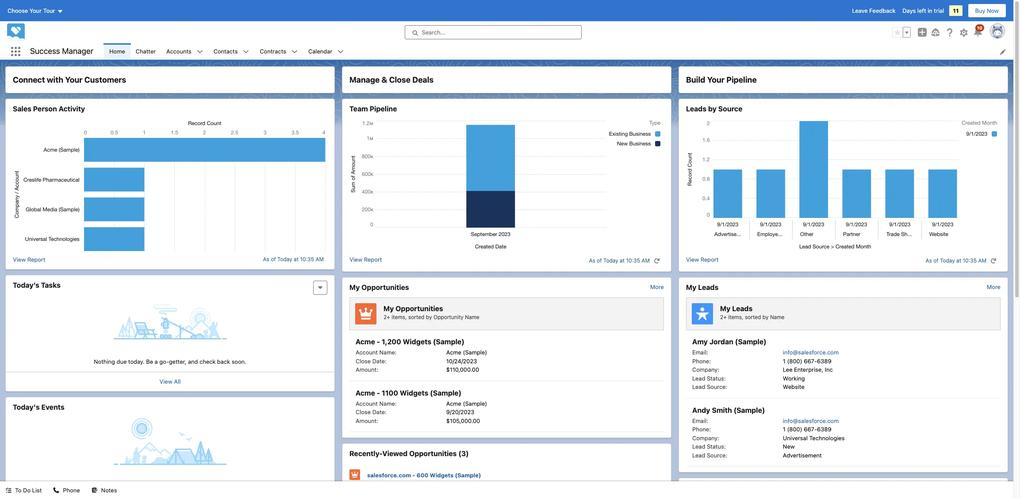 Task type: locate. For each thing, give the bounding box(es) containing it.
sales person activity
[[13, 105, 85, 113]]

view report up my opportunities link
[[349, 256, 382, 263]]

by left opportunity
[[426, 314, 432, 321]]

0 horizontal spatial items,
[[392, 314, 407, 321]]

widgets up salesforce.com (sample)
[[430, 472, 454, 479]]

acme (sample) up 10/24/2023
[[446, 349, 487, 356]]

date:
[[372, 358, 387, 365], [372, 409, 387, 416]]

6389 up technologies
[[817, 426, 832, 433]]

1 source: from the top
[[707, 384, 727, 391]]

- left '1,200'
[[377, 338, 380, 346]]

acme left '1,200'
[[356, 338, 375, 346]]

1 lead status: from the top
[[692, 375, 726, 382]]

1 (800) from the top
[[787, 358, 802, 365]]

2 date: from the top
[[372, 409, 387, 416]]

1 horizontal spatial today
[[603, 257, 618, 264]]

0 horizontal spatial sorted
[[408, 314, 424, 321]]

info@salesforce.com up "enterprise,"
[[783, 349, 839, 356]]

1 more from the left
[[650, 283, 664, 290]]

2 1 (800) 667-6389 from the top
[[783, 426, 832, 433]]

sorted
[[408, 314, 424, 321], [745, 314, 761, 321]]

pipeline up 'source'
[[727, 75, 757, 84]]

by inside my leads 2+ items, sorted by name
[[763, 314, 769, 321]]

10:​35 for manage & close deals
[[626, 257, 640, 264]]

lead status: down andy
[[692, 443, 726, 450]]

lead
[[692, 375, 705, 382], [692, 384, 705, 391], [692, 443, 705, 450], [692, 452, 705, 459]]

1 vertical spatial close date:
[[356, 409, 387, 416]]

widgets for 1100
[[400, 389, 428, 397]]

0 horizontal spatial and
[[161, 484, 171, 491]]

view up my opportunities link
[[349, 256, 362, 263]]

2 items, from the left
[[728, 314, 743, 321]]

text default image right accounts
[[197, 49, 203, 55]]

0 horizontal spatial view report link
[[13, 255, 45, 264]]

manage & close deals
[[349, 75, 434, 84]]

1 vertical spatial phone:
[[692, 426, 711, 433]]

2 acme (sample) from the top
[[446, 400, 487, 407]]

like
[[120, 484, 129, 491]]

items, for pipeline
[[728, 314, 743, 321]]

0 vertical spatial account name:
[[356, 349, 397, 356]]

2+ inside "my opportunities 2+ items, sorted by opportunity name"
[[384, 314, 390, 321]]

1 vertical spatial (800)
[[787, 426, 802, 433]]

1 for andy smith (sample)
[[783, 426, 786, 433]]

1 horizontal spatial 2+
[[720, 314, 727, 321]]

4 lead from the top
[[692, 452, 705, 459]]

lead for working
[[692, 375, 705, 382]]

1 vertical spatial close
[[356, 358, 371, 365]]

report up today's tasks
[[27, 256, 45, 263]]

2 more from the left
[[987, 283, 1001, 290]]

1 report from the left
[[27, 256, 45, 263]]

lead status: for amy
[[692, 375, 726, 382]]

report
[[27, 256, 45, 263], [364, 256, 382, 263], [701, 256, 719, 263]]

trial
[[934, 7, 944, 14]]

- left the 600
[[412, 472, 415, 479]]

0 vertical spatial source:
[[707, 384, 727, 391]]

0 horizontal spatial more link
[[650, 283, 664, 290]]

text default image left phone
[[53, 488, 59, 494]]

view for build your pipeline
[[686, 256, 699, 263]]

status: down smith
[[707, 443, 726, 450]]

2+ inside my leads 2+ items, sorted by name
[[720, 314, 727, 321]]

my for my opportunities 2+ items, sorted by opportunity name
[[384, 305, 394, 313]]

info@salesforce.com link up universal technologies
[[783, 417, 839, 424]]

2 6389 from the top
[[817, 426, 832, 433]]

2+ up '1,200'
[[384, 314, 390, 321]]

view report link up my opportunities link
[[349, 255, 382, 266]]

0 vertical spatial date:
[[372, 358, 387, 365]]

0 vertical spatial widgets
[[403, 338, 431, 346]]

to
[[15, 487, 21, 494]]

view report link up today's
[[13, 255, 45, 264]]

1 date: from the top
[[372, 358, 387, 365]]

contracts link
[[255, 43, 292, 60]]

1 account name: from the top
[[356, 349, 397, 356]]

0 horizontal spatial pipeline
[[370, 105, 397, 113]]

1 horizontal spatial view report link
[[349, 255, 382, 266]]

0 horizontal spatial more
[[650, 283, 664, 290]]

1 vertical spatial and
[[161, 484, 171, 491]]

widgets right '1,200'
[[403, 338, 431, 346]]

text default image inside the contacts list item
[[243, 49, 249, 55]]

lead for advertisement
[[692, 452, 705, 459]]

sorted up acme - 1,200 widgets (sample)
[[408, 314, 424, 321]]

2 vertical spatial widgets
[[430, 472, 454, 479]]

1 (800) 667-6389
[[783, 358, 832, 365], [783, 426, 832, 433]]

0 vertical spatial status:
[[707, 375, 726, 382]]

2 horizontal spatial am
[[978, 257, 987, 264]]

view report link up the my leads
[[686, 255, 719, 266]]

1 (800) 667-6389 up lee enterprise, inc
[[783, 358, 832, 365]]

the left day. on the left of the page
[[216, 484, 225, 491]]

1 horizontal spatial the
[[216, 484, 225, 491]]

(800) for amy jordan (sample)
[[787, 358, 802, 365]]

text default image left to on the bottom left
[[5, 488, 12, 494]]

&
[[382, 75, 387, 84]]

1 vertical spatial 1 (800) 667-6389
[[783, 426, 832, 433]]

view report link for deals
[[349, 255, 382, 266]]

account name: down 1100
[[356, 400, 397, 407]]

email: for amy
[[692, 349, 708, 356]]

opportunities inside my opportunities link
[[362, 283, 409, 291]]

now
[[987, 7, 999, 14]]

close date: for 1,200
[[356, 358, 387, 365]]

view up the my leads
[[686, 256, 699, 263]]

2 1 from the top
[[783, 426, 786, 433]]

text default image right contracts
[[292, 49, 298, 55]]

667- up universal technologies
[[804, 426, 817, 433]]

connect with your customers
[[13, 75, 126, 84]]

pipeline right team
[[370, 105, 397, 113]]

2 info@salesforce.com from the top
[[783, 417, 839, 424]]

close date: down '1,200'
[[356, 358, 387, 365]]

name: for 1100
[[379, 400, 397, 407]]

widgets right 1100
[[400, 389, 428, 397]]

1 company: from the top
[[692, 366, 719, 373]]

as for manage & close deals
[[589, 257, 595, 264]]

today's
[[13, 281, 39, 289]]

2 report from the left
[[364, 256, 382, 263]]

acme left 1100
[[356, 389, 375, 397]]

name: for 1,200
[[379, 349, 397, 356]]

0 vertical spatial account
[[356, 349, 378, 356]]

items, up amy jordan (sample)
[[728, 314, 743, 321]]

your for choose
[[29, 7, 42, 14]]

at for build your pipeline
[[957, 257, 961, 264]]

info@salesforce.com link for amy jordan (sample)
[[783, 349, 839, 356]]

1 sorted from the left
[[408, 314, 424, 321]]

0 vertical spatial -
[[377, 338, 380, 346]]

2 view report link from the left
[[349, 255, 382, 266]]

list
[[104, 43, 1014, 60]]

close date: down 1100
[[356, 409, 387, 416]]

0 vertical spatial info@salesforce.com link
[[783, 349, 839, 356]]

0 vertical spatial 6389
[[817, 358, 832, 365]]

1 vertical spatial leads
[[698, 283, 719, 291]]

1 (800) 667-6389 up universal technologies
[[783, 426, 832, 433]]

email:
[[692, 349, 708, 356], [692, 417, 708, 424]]

deals
[[412, 75, 434, 84]]

1 acme (sample) from the top
[[446, 349, 487, 356]]

0 vertical spatial name:
[[379, 349, 397, 356]]

- for 600
[[412, 472, 415, 479]]

salesforce.com up account name
[[367, 472, 411, 479]]

1 (800) 667-6389 for andy smith (sample)
[[783, 426, 832, 433]]

2 horizontal spatial view report
[[686, 256, 719, 263]]

1 view report link from the left
[[13, 255, 45, 264]]

today for build your pipeline
[[940, 257, 955, 264]]

0 vertical spatial 1 (800) 667-6389
[[783, 358, 832, 365]]

2 sorted from the left
[[745, 314, 761, 321]]

andy
[[692, 406, 710, 414]]

as of today at 10:​35 am for manage & close deals
[[589, 257, 650, 264]]

3 report from the left
[[701, 256, 719, 263]]

667- for amy jordan (sample)
[[804, 358, 817, 365]]

2 status: from the top
[[707, 443, 726, 450]]

2 phone: from the top
[[692, 426, 711, 433]]

1 up lee
[[783, 358, 786, 365]]

2 horizontal spatial your
[[707, 75, 725, 84]]

0 vertical spatial phone:
[[692, 358, 711, 365]]

widgets for 600
[[430, 472, 454, 479]]

1 more link from the left
[[650, 283, 664, 290]]

sorted inside "my opportunities 2+ items, sorted by opportunity name"
[[408, 314, 424, 321]]

0 vertical spatial 667-
[[804, 358, 817, 365]]

0 horizontal spatial 2+
[[384, 314, 390, 321]]

recently-
[[349, 450, 382, 458]]

chatter link
[[130, 43, 161, 60]]

lead source:
[[692, 384, 727, 391], [692, 452, 727, 459]]

and left check
[[188, 358, 198, 365]]

(sample)
[[433, 338, 464, 346], [735, 338, 767, 346], [463, 349, 487, 356], [430, 389, 461, 397], [463, 400, 487, 407], [734, 406, 765, 414], [455, 472, 481, 479], [458, 482, 482, 489]]

salesforce.com - 600 widgets (sample)
[[367, 472, 481, 479]]

1 1 (800) 667-6389 from the top
[[783, 358, 832, 365]]

lead status: up andy
[[692, 375, 726, 382]]

2 amount: from the top
[[356, 417, 378, 424]]

acme up 10/24/2023
[[446, 349, 461, 356]]

calendar link
[[303, 43, 338, 60]]

1 items, from the left
[[392, 314, 407, 321]]

date: for 1,200
[[372, 358, 387, 365]]

2+
[[384, 314, 390, 321], [720, 314, 727, 321]]

items, inside "my opportunities 2+ items, sorted by opportunity name"
[[392, 314, 407, 321]]

2 email: from the top
[[692, 417, 708, 424]]

1 lead source: from the top
[[692, 384, 727, 391]]

info@salesforce.com link up "enterprise,"
[[783, 349, 839, 356]]

1 vertical spatial info@salesforce.com
[[783, 417, 839, 424]]

2 view report from the left
[[349, 256, 382, 263]]

lee
[[783, 366, 793, 373]]

1 vertical spatial account name:
[[356, 400, 397, 407]]

1 close date: from the top
[[356, 358, 387, 365]]

1 6389 from the top
[[817, 358, 832, 365]]

0 vertical spatial close date:
[[356, 358, 387, 365]]

company:
[[692, 366, 719, 373], [692, 435, 719, 442]]

1 vertical spatial status:
[[707, 443, 726, 450]]

1 horizontal spatial items,
[[728, 314, 743, 321]]

0 vertical spatial info@salesforce.com
[[783, 349, 839, 356]]

amy
[[692, 338, 708, 346]]

my opportunities 2+ items, sorted by opportunity name
[[384, 305, 480, 321]]

view report
[[13, 256, 45, 263], [349, 256, 382, 263], [686, 256, 719, 263]]

2 vertical spatial leads
[[732, 305, 753, 313]]

1 horizontal spatial view report
[[349, 256, 382, 263]]

amy jordan (sample)
[[692, 338, 767, 346]]

by for manage & close deals
[[426, 314, 432, 321]]

name
[[465, 314, 480, 321], [770, 314, 785, 321], [389, 482, 404, 489]]

more for build your pipeline
[[987, 283, 1001, 290]]

rest
[[198, 484, 208, 491]]

2 name: from the top
[[379, 400, 397, 407]]

- left 1100
[[377, 389, 380, 397]]

source:
[[707, 384, 727, 391], [707, 452, 727, 459]]

1 horizontal spatial am
[[642, 257, 650, 264]]

2 horizontal spatial 10:​35
[[963, 257, 977, 264]]

phone: down andy
[[692, 426, 711, 433]]

group
[[892, 27, 911, 38]]

0 horizontal spatial today
[[277, 256, 292, 263]]

1 for amy jordan (sample)
[[783, 358, 786, 365]]

2 lead status: from the top
[[692, 443, 726, 450]]

your right build
[[707, 75, 725, 84]]

leads inside my leads 2+ items, sorted by name
[[732, 305, 753, 313]]

sorted inside my leads 2+ items, sorted by name
[[745, 314, 761, 321]]

667- up "enterprise,"
[[804, 358, 817, 365]]

today
[[277, 256, 292, 263], [603, 257, 618, 264], [940, 257, 955, 264]]

accounts list item
[[161, 43, 208, 60]]

text default image right calendar
[[338, 49, 344, 55]]

text default image inside accounts list item
[[197, 49, 203, 55]]

2 horizontal spatial today
[[940, 257, 955, 264]]

items, inside my leads 2+ items, sorted by name
[[728, 314, 743, 321]]

1 vertical spatial salesforce.com
[[415, 482, 456, 489]]

name:
[[379, 349, 397, 356], [379, 400, 397, 407]]

my inside "my opportunities 2+ items, sorted by opportunity name"
[[384, 305, 394, 313]]

as
[[263, 256, 269, 263], [589, 257, 595, 264], [926, 257, 932, 264]]

2 (800) from the top
[[787, 426, 802, 433]]

more link for build your pipeline
[[987, 283, 1001, 290]]

account name: down '1,200'
[[356, 349, 397, 356]]

by left 'source'
[[708, 105, 717, 113]]

company: for andy
[[692, 435, 719, 442]]

name: down 1100
[[379, 400, 397, 407]]

lead source: for amy
[[692, 384, 727, 391]]

opportunities for my opportunities 2+ items, sorted by opportunity name
[[396, 305, 443, 313]]

phone button
[[48, 482, 85, 499]]

1 horizontal spatial salesforce.com
[[415, 482, 456, 489]]

source: for jordan
[[707, 384, 727, 391]]

company: down andy
[[692, 435, 719, 442]]

2 horizontal spatial view report link
[[686, 255, 719, 266]]

1 horizontal spatial as of today at 10:​35 am
[[589, 257, 650, 264]]

text default image
[[292, 49, 298, 55], [338, 49, 344, 55], [654, 258, 660, 264], [91, 488, 98, 494]]

amount: for acme - 1100 widgets (sample)
[[356, 417, 378, 424]]

by inside "my opportunities 2+ items, sorted by opportunity name"
[[426, 314, 432, 321]]

salesforce.com
[[367, 472, 411, 479], [415, 482, 456, 489]]

sorted up amy jordan (sample)
[[745, 314, 761, 321]]

status: up smith
[[707, 375, 726, 382]]

1 horizontal spatial pipeline
[[727, 75, 757, 84]]

my inside my leads 2+ items, sorted by name
[[720, 305, 731, 313]]

10 button
[[973, 24, 984, 38]]

items, up '1,200'
[[392, 314, 407, 321]]

0 vertical spatial (800)
[[787, 358, 802, 365]]

phone: down amy
[[692, 358, 711, 365]]

0 vertical spatial 1
[[783, 358, 786, 365]]

contracts list item
[[255, 43, 303, 60]]

list containing home
[[104, 43, 1014, 60]]

opportunities inside "my opportunities 2+ items, sorted by opportunity name"
[[396, 305, 443, 313]]

$110,000.00
[[446, 366, 479, 373]]

1 vertical spatial email:
[[692, 417, 708, 424]]

1 vertical spatial widgets
[[400, 389, 428, 397]]

1 vertical spatial source:
[[707, 452, 727, 459]]

2 more link from the left
[[987, 283, 1001, 290]]

view report up today's
[[13, 256, 45, 263]]

1
[[783, 358, 786, 365], [783, 426, 786, 433]]

account for acme - 1100 widgets (sample)
[[356, 400, 378, 407]]

lead for website
[[692, 384, 705, 391]]

account
[[356, 349, 378, 356], [356, 400, 378, 407], [367, 482, 388, 489]]

1 667- from the top
[[804, 358, 817, 365]]

1 vertical spatial date:
[[372, 409, 387, 416]]

looks like you're free and clear the rest of the day.
[[103, 484, 238, 491]]

the
[[187, 484, 196, 491], [216, 484, 225, 491]]

1 phone: from the top
[[692, 358, 711, 365]]

2 lead source: from the top
[[692, 452, 727, 459]]

(800) up the universal
[[787, 426, 802, 433]]

2 the from the left
[[216, 484, 225, 491]]

2 account name: from the top
[[356, 400, 397, 407]]

0 vertical spatial salesforce.com
[[367, 472, 411, 479]]

status: for smith
[[707, 443, 726, 450]]

6389 up inc
[[817, 358, 832, 365]]

2 horizontal spatial by
[[763, 314, 769, 321]]

and right free
[[161, 484, 171, 491]]

your left 'tour'
[[29, 7, 42, 14]]

salesforce.com down salesforce.com - 600 widgets (sample)
[[415, 482, 456, 489]]

team pipeline
[[349, 105, 397, 113]]

lead for new
[[692, 443, 705, 450]]

company: down amy
[[692, 366, 719, 373]]

1 vertical spatial 1
[[783, 426, 786, 433]]

all
[[174, 378, 181, 385]]

0 horizontal spatial salesforce.com
[[367, 472, 411, 479]]

2 horizontal spatial name
[[770, 314, 785, 321]]

name inside my leads 2+ items, sorted by name
[[770, 314, 785, 321]]

2 horizontal spatial as
[[926, 257, 932, 264]]

1 vertical spatial company:
[[692, 435, 719, 442]]

1 email: from the top
[[692, 349, 708, 356]]

by up amy jordan (sample)
[[763, 314, 769, 321]]

report for customers
[[27, 256, 45, 263]]

0 vertical spatial acme (sample)
[[446, 349, 487, 356]]

info@salesforce.com up universal technologies
[[783, 417, 839, 424]]

leads for my leads
[[698, 283, 719, 291]]

1 horizontal spatial report
[[364, 256, 382, 263]]

1 status: from the top
[[707, 375, 726, 382]]

to do list
[[15, 487, 42, 494]]

2 lead from the top
[[692, 384, 705, 391]]

1 2+ from the left
[[384, 314, 390, 321]]

email: down amy
[[692, 349, 708, 356]]

3 lead from the top
[[692, 443, 705, 450]]

1 name: from the top
[[379, 349, 397, 356]]

leave
[[852, 7, 868, 14]]

view up today's
[[13, 256, 26, 263]]

0 vertical spatial lead source:
[[692, 384, 727, 391]]

as of today at 10:​35 am
[[263, 256, 324, 263], [589, 257, 650, 264], [926, 257, 987, 264]]

2 company: from the top
[[692, 435, 719, 442]]

days left in trial
[[903, 7, 944, 14]]

name: down '1,200'
[[379, 349, 397, 356]]

2 vertical spatial -
[[412, 472, 415, 479]]

your right with
[[65, 75, 83, 84]]

2+ up jordan
[[720, 314, 727, 321]]

report up the my leads
[[701, 256, 719, 263]]

1 vertical spatial name:
[[379, 400, 397, 407]]

2 horizontal spatial as of today at 10:​35 am
[[926, 257, 987, 264]]

lead status: for andy
[[692, 443, 726, 450]]

go-
[[159, 358, 169, 365]]

1 vertical spatial -
[[377, 389, 380, 397]]

day.
[[227, 484, 238, 491]]

nothing
[[94, 358, 115, 365]]

1 horizontal spatial 10:​35
[[626, 257, 640, 264]]

1 vertical spatial info@salesforce.com link
[[783, 417, 839, 424]]

date: down '1,200'
[[372, 358, 387, 365]]

acme (sample)
[[446, 349, 487, 356], [446, 400, 487, 407]]

1 vertical spatial lead source:
[[692, 452, 727, 459]]

1 up the universal
[[783, 426, 786, 433]]

text default image right 'contacts'
[[243, 49, 249, 55]]

salesforce.com for salesforce.com - 600 widgets (sample)
[[367, 472, 411, 479]]

info@salesforce.com link for andy smith (sample)
[[783, 417, 839, 424]]

1 info@salesforce.com from the top
[[783, 349, 839, 356]]

0 vertical spatial opportunities
[[362, 283, 409, 291]]

info@salesforce.com
[[783, 349, 839, 356], [783, 417, 839, 424]]

2 info@salesforce.com link from the top
[[783, 417, 839, 424]]

text default image
[[197, 49, 203, 55], [243, 49, 249, 55], [991, 258, 997, 264], [5, 488, 12, 494], [53, 488, 59, 494]]

1 horizontal spatial sorted
[[745, 314, 761, 321]]

0 horizontal spatial report
[[27, 256, 45, 263]]

choose your tour button
[[7, 4, 63, 18]]

1 lead from the top
[[692, 375, 705, 382]]

0 vertical spatial pipeline
[[727, 75, 757, 84]]

as of today at 10:​35 am for build your pipeline
[[926, 257, 987, 264]]

1 1 from the top
[[783, 358, 786, 365]]

0 horizontal spatial by
[[426, 314, 432, 321]]

text default image left notes at the left
[[91, 488, 98, 494]]

text default image inside to do list button
[[5, 488, 12, 494]]

10:​35
[[300, 256, 314, 263], [626, 257, 640, 264], [963, 257, 977, 264]]

buy now button
[[968, 4, 1006, 18]]

1 horizontal spatial and
[[188, 358, 198, 365]]

andy smith (sample)
[[692, 406, 765, 414]]

widgets
[[403, 338, 431, 346], [400, 389, 428, 397], [430, 472, 454, 479]]

2 2+ from the left
[[720, 314, 727, 321]]

account name: for 1100
[[356, 400, 397, 407]]

1 vertical spatial acme (sample)
[[446, 400, 487, 407]]

pipeline
[[727, 75, 757, 84], [370, 105, 397, 113]]

6389
[[817, 358, 832, 365], [817, 426, 832, 433]]

1 view report from the left
[[13, 256, 45, 263]]

acme (sample) up 9/20/2023
[[446, 400, 487, 407]]

0 horizontal spatial view report
[[13, 256, 45, 263]]

items,
[[392, 314, 407, 321], [728, 314, 743, 321]]

2 source: from the top
[[707, 452, 727, 459]]

1 vertical spatial 6389
[[817, 426, 832, 433]]

leads
[[686, 105, 707, 113], [698, 283, 719, 291], [732, 305, 753, 313]]

report up my opportunities link
[[364, 256, 382, 263]]

1 vertical spatial account
[[356, 400, 378, 407]]

the left rest
[[187, 484, 196, 491]]

- for 1,200
[[377, 338, 380, 346]]

contracts
[[260, 48, 286, 55]]

2 667- from the top
[[804, 426, 817, 433]]

date: down 1100
[[372, 409, 387, 416]]

2 horizontal spatial at
[[957, 257, 961, 264]]

(800) up lee
[[787, 358, 802, 365]]

your inside popup button
[[29, 7, 42, 14]]

1 info@salesforce.com link from the top
[[783, 349, 839, 356]]

more link
[[650, 283, 664, 290], [987, 283, 1001, 290]]

view report up the my leads
[[686, 256, 719, 263]]

0 horizontal spatial your
[[29, 7, 42, 14]]

account name: for 1,200
[[356, 349, 397, 356]]

source
[[718, 105, 743, 113]]

email: down andy
[[692, 417, 708, 424]]

1 amount: from the top
[[356, 366, 378, 373]]

667-
[[804, 358, 817, 365], [804, 426, 817, 433]]

1 vertical spatial opportunities
[[396, 305, 443, 313]]

my leads link
[[686, 283, 719, 292]]

am for manage
[[642, 257, 650, 264]]

0 vertical spatial amount:
[[356, 366, 378, 373]]

2 close date: from the top
[[356, 409, 387, 416]]



Task type: vqa. For each thing, say whether or not it's contained in the screenshot.


Task type: describe. For each thing, give the bounding box(es) containing it.
leave feedback
[[852, 7, 896, 14]]

your for build
[[707, 75, 725, 84]]

success manager
[[30, 47, 93, 56]]

today.
[[128, 358, 144, 365]]

600
[[417, 472, 428, 479]]

9/20/2023
[[446, 409, 474, 416]]

close for 1,200
[[356, 358, 371, 365]]

team
[[349, 105, 368, 113]]

6389 for andy smith (sample)
[[817, 426, 832, 433]]

new
[[783, 443, 795, 450]]

1 horizontal spatial your
[[65, 75, 83, 84]]

report for deals
[[364, 256, 382, 263]]

technologies
[[809, 435, 845, 442]]

667- for andy smith (sample)
[[804, 426, 817, 433]]

as for build your pipeline
[[926, 257, 932, 264]]

to do list button
[[0, 482, 47, 499]]

company: for amy
[[692, 366, 719, 373]]

build
[[686, 75, 705, 84]]

close date: for 1100
[[356, 409, 387, 416]]

clear
[[173, 484, 186, 491]]

2 vertical spatial account
[[367, 482, 388, 489]]

salesforce.com for salesforce.com (sample)
[[415, 482, 456, 489]]

view report link for customers
[[13, 255, 45, 264]]

acme - 1,200 widgets (sample)
[[356, 338, 464, 346]]

accounts
[[166, 48, 191, 55]]

(800) for andy smith (sample)
[[787, 426, 802, 433]]

view report for deals
[[349, 256, 382, 263]]

left
[[917, 7, 926, 14]]

widgets for 1,200
[[403, 338, 431, 346]]

back
[[217, 358, 230, 365]]

manager
[[62, 47, 93, 56]]

- for 1100
[[377, 389, 380, 397]]

sorted for pipeline
[[745, 314, 761, 321]]

do
[[23, 487, 31, 494]]

0 horizontal spatial at
[[294, 256, 299, 263]]

phone: for amy
[[692, 358, 711, 365]]

feedback
[[869, 7, 896, 14]]

info@salesforce.com for andy smith (sample)
[[783, 417, 839, 424]]

contacts
[[214, 48, 238, 55]]

inc
[[825, 366, 833, 373]]

10
[[977, 25, 983, 31]]

2+ for &
[[384, 314, 390, 321]]

buy
[[975, 7, 985, 14]]

account for acme - 1,200 widgets (sample)
[[356, 349, 378, 356]]

status: for jordan
[[707, 375, 726, 382]]

home link
[[104, 43, 130, 60]]

contacts link
[[208, 43, 243, 60]]

11
[[953, 7, 959, 14]]

tour
[[43, 7, 55, 14]]

0 vertical spatial and
[[188, 358, 198, 365]]

0 horizontal spatial 10:​35
[[300, 256, 314, 263]]

view left all
[[160, 378, 172, 385]]

person
[[33, 105, 57, 113]]

info@salesforce.com for amy jordan (sample)
[[783, 349, 839, 356]]

am for build
[[978, 257, 987, 264]]

text default image inside notes button
[[91, 488, 98, 494]]

looks
[[103, 484, 118, 491]]

smith
[[712, 406, 732, 414]]

view for connect with your customers
[[13, 256, 26, 263]]

my for my leads
[[686, 283, 697, 291]]

at for manage & close deals
[[620, 257, 625, 264]]

show more my leads records element
[[987, 283, 1001, 290]]

lee enterprise, inc
[[783, 366, 833, 373]]

3 view report from the left
[[686, 256, 719, 263]]

recently-viewed opportunities (3)
[[349, 450, 469, 458]]

opportunity
[[433, 314, 464, 321]]

acme up 9/20/2023
[[446, 400, 461, 407]]

working
[[783, 375, 805, 382]]

buy now
[[975, 7, 999, 14]]

2+ for your
[[720, 314, 727, 321]]

search...
[[422, 29, 445, 36]]

contacts list item
[[208, 43, 255, 60]]

connect
[[13, 75, 45, 84]]

in
[[928, 7, 933, 14]]

a
[[155, 358, 158, 365]]

acme (sample) for acme - 1,200 widgets (sample)
[[446, 349, 487, 356]]

0 horizontal spatial as of today at 10:​35 am
[[263, 256, 324, 263]]

view report for customers
[[13, 256, 45, 263]]

text default image up show more my opportunities records element
[[654, 258, 660, 264]]

you're
[[131, 484, 147, 491]]

acme - 1100 widgets (sample)
[[356, 389, 461, 397]]

0 vertical spatial leads
[[686, 105, 707, 113]]

universal technologies
[[783, 435, 845, 442]]

leads for my leads 2+ items, sorted by name
[[732, 305, 753, 313]]

text default image inside "calendar" list item
[[338, 49, 344, 55]]

2 vertical spatial opportunities
[[409, 450, 457, 458]]

show more my opportunities records element
[[650, 283, 664, 290]]

0 horizontal spatial am
[[316, 256, 324, 263]]

tasks
[[41, 281, 61, 289]]

close for 1100
[[356, 409, 371, 416]]

accounts link
[[161, 43, 197, 60]]

1 vertical spatial pipeline
[[370, 105, 397, 113]]

leads by source
[[686, 105, 743, 113]]

text default image inside contracts list item
[[292, 49, 298, 55]]

1 horizontal spatial by
[[708, 105, 717, 113]]

choose your tour
[[8, 7, 55, 14]]

be
[[146, 358, 153, 365]]

sorted for close
[[408, 314, 424, 321]]

today for manage & close deals
[[603, 257, 618, 264]]

build your pipeline
[[686, 75, 757, 84]]

jordan
[[710, 338, 733, 346]]

my opportunities link
[[349, 283, 409, 292]]

opportunities for my opportunities
[[362, 283, 409, 291]]

lead source: for andy
[[692, 452, 727, 459]]

phone: for andy
[[692, 426, 711, 433]]

calendar
[[308, 48, 332, 55]]

by for build your pipeline
[[763, 314, 769, 321]]

my opportunities
[[349, 283, 409, 291]]

nothing due today. be a go-getter, and check back soon.
[[94, 358, 246, 365]]

acme (sample) for acme - 1100 widgets (sample)
[[446, 400, 487, 407]]

source: for smith
[[707, 452, 727, 459]]

$105,000.00
[[446, 417, 480, 424]]

view for manage & close deals
[[349, 256, 362, 263]]

notes
[[101, 487, 117, 494]]

salesforce.com (sample)
[[415, 482, 482, 489]]

amount: for acme - 1,200 widgets (sample)
[[356, 366, 378, 373]]

6389 for amy jordan (sample)
[[817, 358, 832, 365]]

more link for manage & close deals
[[650, 283, 664, 290]]

viewed
[[382, 450, 408, 458]]

1 (800) 667-6389 for amy jordan (sample)
[[783, 358, 832, 365]]

enterprise,
[[794, 366, 823, 373]]

with
[[47, 75, 63, 84]]

website
[[783, 384, 805, 391]]

leave feedback link
[[852, 7, 896, 14]]

today's tasks
[[13, 281, 61, 289]]

sales
[[13, 105, 31, 113]]

1,200
[[382, 338, 401, 346]]

items, for close
[[392, 314, 407, 321]]

text default image up show more my leads records element
[[991, 258, 997, 264]]

more for manage & close deals
[[650, 283, 664, 290]]

0 vertical spatial close
[[389, 75, 411, 84]]

text default image inside the phone button
[[53, 488, 59, 494]]

customers
[[84, 75, 126, 84]]

1 the from the left
[[187, 484, 196, 491]]

my for my opportunities
[[349, 283, 360, 291]]

name inside "my opportunities 2+ items, sorted by opportunity name"
[[465, 314, 480, 321]]

0 horizontal spatial as
[[263, 256, 269, 263]]

my leads
[[686, 283, 719, 291]]

3 view report link from the left
[[686, 255, 719, 266]]

soon.
[[232, 358, 246, 365]]

free
[[149, 484, 159, 491]]

list
[[32, 487, 42, 494]]

today's events
[[13, 403, 64, 411]]

advertisement
[[783, 452, 822, 459]]

universal
[[783, 435, 808, 442]]

due
[[117, 358, 127, 365]]

check
[[200, 358, 216, 365]]

calendar list item
[[303, 43, 349, 60]]

0 horizontal spatial name
[[389, 482, 404, 489]]

10:​35 for build your pipeline
[[963, 257, 977, 264]]

email: for andy
[[692, 417, 708, 424]]

getter,
[[169, 358, 186, 365]]

date: for 1100
[[372, 409, 387, 416]]

view all
[[160, 378, 181, 385]]

my for my leads 2+ items, sorted by name
[[720, 305, 731, 313]]

today's
[[13, 403, 40, 411]]



